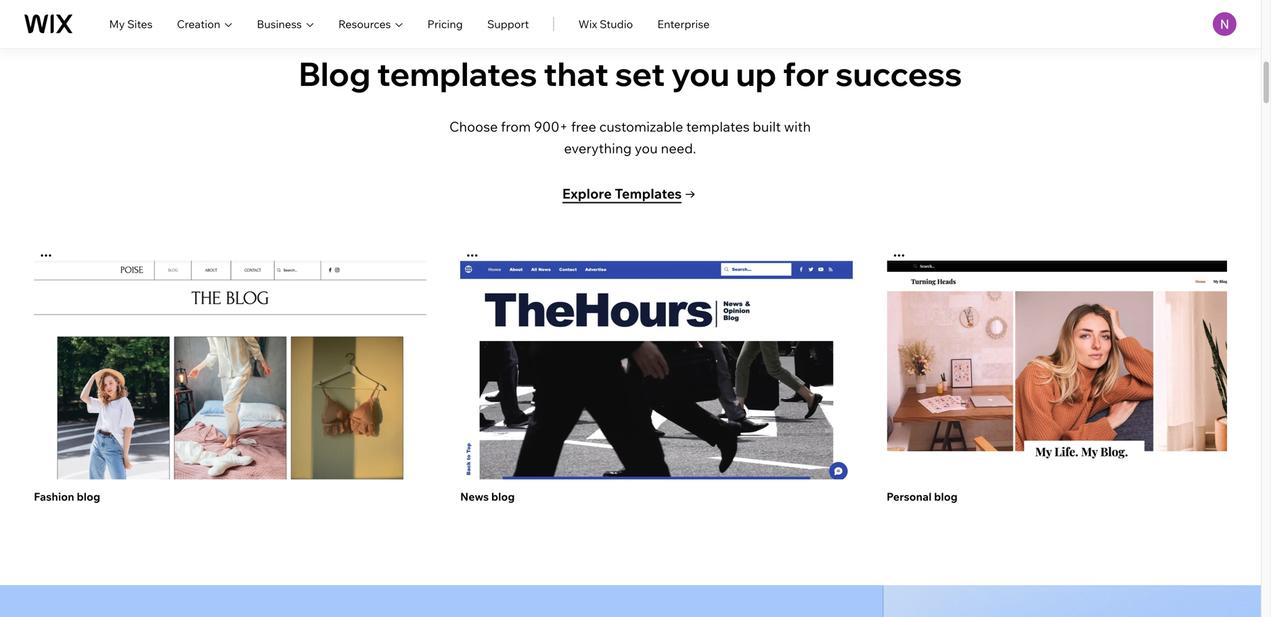 Task type: describe. For each thing, give the bounding box(es) containing it.
with
[[784, 118, 811, 135]]

news
[[461, 490, 489, 504]]

creation
[[177, 17, 220, 31]]

resources button
[[339, 16, 403, 32]]

you inside choose from 900+ free customizable templates built with everything you need.
[[635, 140, 658, 157]]

customizable
[[600, 118, 684, 135]]

support link
[[487, 16, 529, 32]]

wix studio link
[[579, 16, 633, 32]]

explore templates
[[563, 185, 682, 202]]

my
[[109, 17, 125, 31]]

choose
[[450, 118, 498, 135]]

support
[[487, 17, 529, 31]]

0 vertical spatial you
[[672, 53, 730, 94]]

wix studio
[[579, 17, 633, 31]]

enterprise
[[658, 17, 710, 31]]

pricing
[[428, 17, 463, 31]]

blog for fashion blog
[[77, 490, 100, 504]]

templates
[[615, 185, 682, 202]]

need.
[[661, 140, 697, 157]]

studio
[[600, 17, 633, 31]]

wix
[[579, 17, 598, 31]]

set
[[615, 53, 665, 94]]

blog templates that set you up for success
[[299, 53, 963, 94]]

scrolling website template examples image for fashion blog
[[34, 250, 427, 480]]

free
[[571, 118, 597, 135]]



Task type: vqa. For each thing, say whether or not it's contained in the screenshot.
the Explore Templates link
yes



Task type: locate. For each thing, give the bounding box(es) containing it.
scrolling website template examples image
[[34, 250, 427, 480], [461, 250, 853, 480], [887, 250, 1272, 480]]

success
[[836, 53, 963, 94]]

everything
[[564, 140, 632, 157]]

news blog link
[[461, 250, 853, 586]]

my sites
[[109, 17, 153, 31]]

for
[[783, 53, 830, 94]]

you down customizable
[[635, 140, 658, 157]]

1 vertical spatial templates
[[687, 118, 750, 135]]

personal blog link
[[887, 250, 1272, 586]]

blog for personal blog
[[935, 490, 958, 504]]

profile image image
[[1214, 12, 1237, 36]]

1 horizontal spatial templates
[[687, 118, 750, 135]]

fashion
[[34, 490, 74, 504]]

from
[[501, 118, 531, 135]]

personal
[[887, 490, 932, 504]]

blog for news blog
[[492, 490, 515, 504]]

1 blog from the left
[[77, 490, 100, 504]]

scrolling website template examples image for personal blog
[[887, 250, 1272, 480]]

0 horizontal spatial you
[[635, 140, 658, 157]]

templates
[[377, 53, 538, 94], [687, 118, 750, 135]]

2 scrolling website template examples image from the left
[[461, 250, 853, 480]]

up
[[736, 53, 777, 94]]

pricing link
[[428, 16, 463, 32]]

my sites link
[[109, 16, 153, 32]]

built
[[753, 118, 781, 135]]

homepage of a yoga blog. company name: yoga miss. homepage shows 3 articles: favourite yoga poses, self care and skincare. there is also an article shown on a phone screen: yoga on the go. there are images of a woman stretching, lifestyle products and a woman applying moisturizer. image
[[0, 0, 1262, 24]]

2 horizontal spatial scrolling website template examples image
[[887, 250, 1272, 480]]

explore templates link
[[548, 185, 710, 204]]

blog right 'fashion'
[[77, 490, 100, 504]]

blog
[[77, 490, 100, 504], [492, 490, 515, 504], [935, 490, 958, 504]]

3 blog from the left
[[935, 490, 958, 504]]

you
[[672, 53, 730, 94], [635, 140, 658, 157]]

choose from 900+ free customizable templates built with everything you need.
[[450, 118, 811, 157]]

enterprise link
[[658, 16, 710, 32]]

2 horizontal spatial blog
[[935, 490, 958, 504]]

templates inside choose from 900+ free customizable templates built with everything you need.
[[687, 118, 750, 135]]

explore
[[563, 185, 612, 202]]

resources
[[339, 17, 391, 31]]

personal blog
[[887, 490, 958, 504]]

you down enterprise
[[672, 53, 730, 94]]

900+
[[534, 118, 568, 135]]

business button
[[257, 16, 314, 32]]

0 horizontal spatial blog
[[77, 490, 100, 504]]

blog right news
[[492, 490, 515, 504]]

creation button
[[177, 16, 233, 32]]

templates down pricing
[[377, 53, 538, 94]]

1 scrolling website template examples image from the left
[[34, 250, 427, 480]]

0 vertical spatial templates
[[377, 53, 538, 94]]

blog right personal
[[935, 490, 958, 504]]

3 scrolling website template examples image from the left
[[887, 250, 1272, 480]]

fashion blog link
[[34, 250, 427, 586]]

fashion blog
[[34, 490, 100, 504]]

1 vertical spatial you
[[635, 140, 658, 157]]

0 horizontal spatial templates
[[377, 53, 538, 94]]

1 horizontal spatial you
[[672, 53, 730, 94]]

that
[[544, 53, 609, 94]]

0 horizontal spatial scrolling website template examples image
[[34, 250, 427, 480]]

sites
[[127, 17, 153, 31]]

news blog
[[461, 490, 515, 504]]

2 blog from the left
[[492, 490, 515, 504]]

1 horizontal spatial blog
[[492, 490, 515, 504]]

blog
[[299, 53, 371, 94]]

templates up need.
[[687, 118, 750, 135]]

1 horizontal spatial scrolling website template examples image
[[461, 250, 853, 480]]

business
[[257, 17, 302, 31]]



